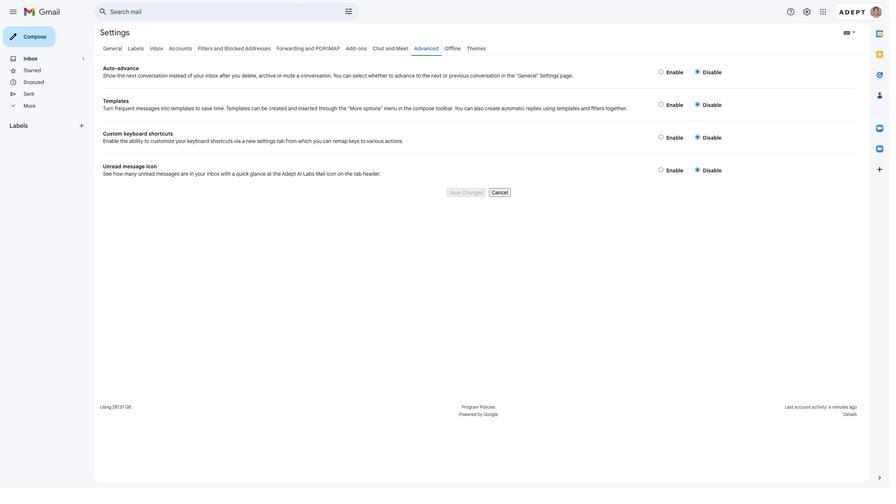 Task type: locate. For each thing, give the bounding box(es) containing it.
messages
[[136, 105, 160, 112], [156, 171, 180, 177]]

1 horizontal spatial settings
[[540, 72, 559, 79]]

and left pop/imap
[[305, 45, 314, 52]]

1 horizontal spatial icon
[[327, 171, 336, 177]]

1 horizontal spatial in
[[398, 105, 402, 112]]

1 horizontal spatial a
[[242, 138, 245, 144]]

sent
[[24, 91, 34, 97]]

0 horizontal spatial templates
[[171, 105, 194, 112]]

to
[[389, 72, 394, 79], [416, 72, 421, 79], [195, 105, 200, 112], [144, 138, 149, 144], [361, 138, 366, 144]]

to down the advanced
[[416, 72, 421, 79]]

themes
[[467, 45, 486, 52]]

delete,
[[242, 72, 257, 79]]

0 vertical spatial disable radio
[[695, 69, 700, 74]]

toolbar.
[[436, 105, 453, 112]]

snoozed link
[[24, 79, 44, 86]]

or left mute
[[277, 72, 282, 79]]

1 horizontal spatial inbox
[[150, 45, 163, 52]]

0 horizontal spatial advance
[[117, 65, 139, 72]]

1 vertical spatial in
[[398, 105, 402, 112]]

general link
[[103, 45, 122, 52]]

0 horizontal spatial keyboard
[[124, 131, 147, 137]]

together.
[[606, 105, 627, 112]]

footer
[[94, 404, 864, 419]]

3 enable radio from the top
[[659, 168, 663, 172]]

1 vertical spatial enable radio
[[659, 135, 663, 140]]

in inside unread message icon see how many unread messages are in your inbox with a quick glance at the adept ai labs mail icon on the tab header.
[[190, 171, 194, 177]]

settings image
[[802, 7, 811, 16]]

templates up turn at the left
[[103, 98, 129, 104]]

1 or from the left
[[277, 72, 282, 79]]

inbox left with
[[207, 171, 220, 177]]

tab left the from
[[277, 138, 285, 144]]

settings left page. on the top right
[[540, 72, 559, 79]]

settings
[[257, 138, 275, 144]]

0 vertical spatial tab
[[277, 138, 285, 144]]

1 vertical spatial a
[[242, 138, 245, 144]]

time.
[[214, 105, 225, 112]]

0 vertical spatial messages
[[136, 105, 160, 112]]

1 vertical spatial icon
[[327, 171, 336, 177]]

the left ability
[[120, 138, 128, 144]]

your right customize
[[176, 138, 186, 144]]

1 vertical spatial messages
[[156, 171, 180, 177]]

menu
[[384, 105, 397, 112]]

whether
[[368, 72, 388, 79]]

0 horizontal spatial shortcuts
[[149, 131, 173, 137]]

0 horizontal spatial in
[[190, 171, 194, 177]]

meet
[[396, 45, 408, 52]]

you right conversation.
[[333, 72, 342, 79]]

settings
[[100, 27, 130, 38], [540, 72, 559, 79]]

1 enable radio from the top
[[659, 69, 663, 74]]

icon
[[146, 163, 157, 170], [327, 171, 336, 177]]

4 disable from the top
[[703, 167, 722, 174]]

filters and blocked addresses
[[198, 45, 271, 52]]

keyboard down save
[[187, 138, 209, 144]]

settings up the general 'link'
[[100, 27, 130, 38]]

1 templates from the left
[[171, 105, 194, 112]]

None search field
[[94, 3, 359, 21]]

in right the are
[[190, 171, 194, 177]]

2 horizontal spatial a
[[297, 72, 299, 79]]

3 disable from the top
[[703, 135, 722, 141]]

1 horizontal spatial labels
[[128, 45, 144, 52]]

with
[[221, 171, 231, 177]]

templates right time.
[[226, 105, 250, 112]]

0 horizontal spatial or
[[277, 72, 282, 79]]

2 vertical spatial disable radio
[[695, 168, 700, 172]]

in right menu
[[398, 105, 402, 112]]

0 vertical spatial labels
[[128, 45, 144, 52]]

inbox inside labels navigation
[[24, 56, 38, 62]]

keyboard up ability
[[124, 131, 147, 137]]

add-ons link
[[346, 45, 367, 52]]

tab inside unread message icon see how many unread messages are in your inbox with a quick glance at the adept ai labs mail icon on the tab header.
[[354, 171, 362, 177]]

0 vertical spatial settings
[[100, 27, 130, 38]]

1 horizontal spatial next
[[431, 72, 441, 79]]

1 horizontal spatial templates
[[557, 105, 580, 112]]

0 vertical spatial keyboard
[[124, 131, 147, 137]]

and right filters
[[214, 45, 223, 52]]

1 vertical spatial inbox link
[[24, 56, 38, 62]]

inbox up starred
[[24, 56, 38, 62]]

1 horizontal spatial inbox link
[[150, 45, 163, 52]]

0 horizontal spatial you
[[333, 72, 342, 79]]

can left be
[[251, 105, 260, 112]]

0 vertical spatial icon
[[146, 163, 157, 170]]

save changes button
[[447, 188, 486, 197]]

to left save
[[195, 105, 200, 112]]

2 disable from the top
[[703, 102, 722, 108]]

can left select
[[343, 72, 351, 79]]

2 disable radio from the top
[[695, 102, 700, 107]]

enable for unread message icon see how many unread messages are in your inbox with a quick glance at the adept ai labs mail icon on the tab header.
[[666, 167, 683, 174]]

0 vertical spatial enable radio
[[659, 69, 663, 74]]

advanced
[[414, 45, 439, 52]]

glance
[[250, 171, 266, 177]]

1 vertical spatial labels
[[10, 122, 28, 129]]

messages left the are
[[156, 171, 180, 177]]

unread message icon see how many unread messages are in your inbox with a quick glance at the adept ai labs mail icon on the tab header.
[[103, 163, 380, 177]]

and right created
[[288, 105, 297, 112]]

0 horizontal spatial labels
[[10, 122, 28, 129]]

6
[[829, 405, 831, 410]]

1 vertical spatial inbox
[[207, 171, 220, 177]]

0 vertical spatial inbox
[[150, 45, 163, 52]]

1 vertical spatial tab
[[354, 171, 362, 177]]

1 conversation from the left
[[138, 72, 168, 79]]

shortcuts
[[149, 131, 173, 137], [210, 138, 233, 144]]

navigation
[[103, 186, 855, 197]]

0 vertical spatial your
[[194, 72, 204, 79]]

enable radio for next
[[659, 69, 663, 74]]

select
[[353, 72, 367, 79]]

labels for "labels" "heading"
[[10, 122, 28, 129]]

inbox inside unread message icon see how many unread messages are in your inbox with a quick glance at the adept ai labs mail icon on the tab header.
[[207, 171, 220, 177]]

1 vertical spatial templates
[[226, 105, 250, 112]]

0 horizontal spatial conversation
[[138, 72, 168, 79]]

to right keys
[[361, 138, 366, 144]]

you inside custom keyboard shortcuts enable the ability to customize your keyboard shortcuts via a new settings tab from which you can remap keys to various actions.
[[313, 138, 322, 144]]

0 horizontal spatial inbox
[[24, 56, 38, 62]]

your right the are
[[195, 171, 206, 177]]

0 horizontal spatial next
[[126, 72, 136, 79]]

messages left into
[[136, 105, 160, 112]]

1 horizontal spatial tab
[[354, 171, 362, 177]]

"general"
[[516, 72, 539, 79]]

you right toolbar.
[[455, 105, 463, 112]]

unread
[[138, 171, 155, 177]]

0 vertical spatial you
[[333, 72, 342, 79]]

a right the via
[[242, 138, 245, 144]]

inbox left after
[[205, 72, 218, 79]]

and right chat
[[386, 45, 395, 52]]

templates right using
[[557, 105, 580, 112]]

2 vertical spatial in
[[190, 171, 194, 177]]

advance
[[117, 65, 139, 72], [395, 72, 415, 79]]

the right show
[[117, 72, 125, 79]]

labels inside navigation
[[10, 122, 28, 129]]

2 vertical spatial your
[[195, 171, 206, 177]]

inbox link right 'labels' link
[[150, 45, 163, 52]]

messages inside templates turn frequent messages into templates to save time. templates can be created and inserted through the "more options" menu in the compose toolbar. you can also create automatic replies using templates and filters together.
[[136, 105, 160, 112]]

add-
[[346, 45, 358, 52]]

snoozed
[[24, 79, 44, 86]]

0 vertical spatial a
[[297, 72, 299, 79]]

which
[[298, 138, 312, 144]]

are
[[181, 171, 188, 177]]

0 horizontal spatial a
[[232, 171, 235, 177]]

a right mute
[[297, 72, 299, 79]]

pop/imap
[[316, 45, 340, 52]]

enable for templates turn frequent messages into templates to save time. templates can be created and inserted through the "more options" menu in the compose toolbar. you can also create automatic replies using templates and filters together.
[[666, 102, 683, 108]]

a right with
[[232, 171, 235, 177]]

0 vertical spatial inbox link
[[150, 45, 163, 52]]

1 horizontal spatial advance
[[395, 72, 415, 79]]

to inside templates turn frequent messages into templates to save time. templates can be created and inserted through the "more options" menu in the compose toolbar. you can also create automatic replies using templates and filters together.
[[195, 105, 200, 112]]

1 next from the left
[[126, 72, 136, 79]]

more button
[[0, 100, 88, 112]]

Enable radio
[[659, 69, 663, 74], [659, 135, 663, 140], [659, 168, 663, 172]]

settings inside auto-advance show the next conversation instead of your inbox after you delete, archive or mute a conversation. you can select whether to advance to the next or previous conversation in the "general" settings page.
[[540, 72, 559, 79]]

0 vertical spatial in
[[501, 72, 506, 79]]

forwarding and pop/imap link
[[277, 45, 340, 52]]

labels for 'labels' link
[[128, 45, 144, 52]]

labels navigation
[[0, 24, 94, 488]]

the left compose
[[404, 105, 412, 112]]

1 vertical spatial you
[[313, 138, 322, 144]]

2 horizontal spatial in
[[501, 72, 506, 79]]

tab list
[[869, 24, 890, 462]]

shortcuts up customize
[[149, 131, 173, 137]]

last account activity: 6 minutes ago details
[[785, 405, 857, 418]]

tab inside custom keyboard shortcuts enable the ability to customize your keyboard shortcuts via a new settings tab from which you can remap keys to various actions.
[[277, 138, 285, 144]]

2 templates from the left
[[557, 105, 580, 112]]

1 horizontal spatial or
[[443, 72, 448, 79]]

advance down 'labels' link
[[117, 65, 139, 72]]

you right which in the left of the page
[[313, 138, 322, 144]]

conversation left instead
[[138, 72, 168, 79]]

create
[[485, 105, 500, 112]]

enable
[[666, 69, 683, 76], [666, 102, 683, 108], [666, 135, 683, 141], [103, 138, 119, 144], [666, 167, 683, 174]]

0 vertical spatial inbox
[[205, 72, 218, 79]]

can left also
[[464, 105, 473, 112]]

select input tool image
[[852, 29, 856, 35]]

1 horizontal spatial shortcuts
[[210, 138, 233, 144]]

icon up unread
[[146, 163, 157, 170]]

1 horizontal spatial conversation
[[470, 72, 500, 79]]

using 287.51 gb
[[100, 405, 131, 410]]

2 vertical spatial a
[[232, 171, 235, 177]]

inbox right 'labels' link
[[150, 45, 163, 52]]

disable for enable the ability to customize your keyboard shortcuts via a new settings tab from which you can remap keys to various actions.
[[703, 135, 722, 141]]

your inside auto-advance show the next conversation instead of your inbox after you delete, archive or mute a conversation. you can select whether to advance to the next or previous conversation in the "general" settings page.
[[194, 72, 204, 79]]

Enable radio
[[659, 102, 663, 107]]

labels down more
[[10, 122, 28, 129]]

next left previous
[[431, 72, 441, 79]]

templates
[[103, 98, 129, 104], [226, 105, 250, 112]]

1 vertical spatial inbox
[[24, 56, 38, 62]]

accounts link
[[169, 45, 192, 52]]

starred
[[24, 67, 41, 74]]

your for keyboard
[[176, 138, 186, 144]]

ago
[[849, 405, 857, 410]]

2 vertical spatial enable radio
[[659, 168, 663, 172]]

many
[[124, 171, 137, 177]]

replies
[[526, 105, 542, 112]]

you right after
[[232, 72, 240, 79]]

disable for see how many unread messages are in your inbox with a quick glance at the adept ai labs mail icon on the tab header.
[[703, 167, 722, 174]]

and for forwarding
[[305, 45, 314, 52]]

1 vertical spatial settings
[[540, 72, 559, 79]]

can left remap
[[323, 138, 331, 144]]

3 disable radio from the top
[[695, 168, 700, 172]]

using
[[543, 105, 555, 112]]

0 horizontal spatial templates
[[103, 98, 129, 104]]

0 horizontal spatial tab
[[277, 138, 285, 144]]

1 vertical spatial shortcuts
[[210, 138, 233, 144]]

inbox link up starred
[[24, 56, 38, 62]]

or
[[277, 72, 282, 79], [443, 72, 448, 79]]

1 horizontal spatial you
[[455, 105, 463, 112]]

disable for show the next conversation instead of your inbox after you delete, archive or mute a conversation. you can select whether to advance to the next or previous conversation in the "general" settings page.
[[703, 69, 722, 76]]

next right show
[[126, 72, 136, 79]]

enable inside custom keyboard shortcuts enable the ability to customize your keyboard shortcuts via a new settings tab from which you can remap keys to various actions.
[[103, 138, 119, 144]]

conversation.
[[301, 72, 332, 79]]

tab left header.
[[354, 171, 362, 177]]

1 horizontal spatial keyboard
[[187, 138, 209, 144]]

conversation right previous
[[470, 72, 500, 79]]

and left filters
[[581, 105, 590, 112]]

at
[[267, 171, 272, 177]]

the inside custom keyboard shortcuts enable the ability to customize your keyboard shortcuts via a new settings tab from which you can remap keys to various actions.
[[120, 138, 128, 144]]

icon left on
[[327, 171, 336, 177]]

in
[[501, 72, 506, 79], [398, 105, 402, 112], [190, 171, 194, 177]]

disable
[[703, 69, 722, 76], [703, 102, 722, 108], [703, 135, 722, 141], [703, 167, 722, 174]]

1 vertical spatial keyboard
[[187, 138, 209, 144]]

1 vertical spatial you
[[455, 105, 463, 112]]

1 vertical spatial your
[[176, 138, 186, 144]]

labels right the general 'link'
[[128, 45, 144, 52]]

your inside custom keyboard shortcuts enable the ability to customize your keyboard shortcuts via a new settings tab from which you can remap keys to various actions.
[[176, 138, 186, 144]]

the right at
[[273, 171, 281, 177]]

gmail image
[[24, 4, 64, 19]]

0 vertical spatial templates
[[103, 98, 129, 104]]

page.
[[560, 72, 573, 79]]

1 vertical spatial disable radio
[[695, 102, 700, 107]]

0 vertical spatial you
[[232, 72, 240, 79]]

or left previous
[[443, 72, 448, 79]]

0 vertical spatial shortcuts
[[149, 131, 173, 137]]

templates right into
[[171, 105, 194, 112]]

more
[[24, 103, 35, 109]]

after
[[219, 72, 230, 79]]

in left "general"
[[501, 72, 506, 79]]

1 disable radio from the top
[[695, 69, 700, 74]]

advanced link
[[414, 45, 439, 52]]

mail
[[316, 171, 325, 177]]

enable for auto-advance show the next conversation instead of your inbox after you delete, archive or mute a conversation. you can select whether to advance to the next or previous conversation in the "general" settings page.
[[666, 69, 683, 76]]

compose
[[24, 33, 47, 40]]

shortcuts left the via
[[210, 138, 233, 144]]

google link
[[484, 411, 498, 419]]

program policies powered by google
[[459, 405, 498, 418]]

a inside unread message icon see how many unread messages are in your inbox with a quick glance at the adept ai labs mail icon on the tab header.
[[232, 171, 235, 177]]

quick
[[236, 171, 249, 177]]

archive
[[259, 72, 276, 79]]

the down the advanced
[[422, 72, 430, 79]]

advance right whether
[[395, 72, 415, 79]]

1 horizontal spatial you
[[313, 138, 322, 144]]

0 horizontal spatial you
[[232, 72, 240, 79]]

can inside auto-advance show the next conversation instead of your inbox after you delete, archive or mute a conversation. you can select whether to advance to the next or previous conversation in the "general" settings page.
[[343, 72, 351, 79]]

your right "of" at the top
[[194, 72, 204, 79]]

you
[[333, 72, 342, 79], [455, 105, 463, 112]]

cancel
[[492, 189, 508, 196]]

and for chat
[[386, 45, 395, 52]]

instead
[[169, 72, 186, 79]]

1 disable from the top
[[703, 69, 722, 76]]

how
[[113, 171, 123, 177]]

2 conversation from the left
[[470, 72, 500, 79]]

Disable radio
[[695, 69, 700, 74], [695, 102, 700, 107], [695, 168, 700, 172]]



Task type: describe. For each thing, give the bounding box(es) containing it.
message
[[123, 163, 145, 170]]

the left "more
[[339, 105, 346, 112]]

remap
[[333, 138, 348, 144]]

1 vertical spatial advance
[[395, 72, 415, 79]]

to right whether
[[389, 72, 394, 79]]

enable for custom keyboard shortcuts enable the ability to customize your keyboard shortcuts via a new settings tab from which you can remap keys to various actions.
[[666, 135, 683, 141]]

0 horizontal spatial settings
[[100, 27, 130, 38]]

see
[[103, 171, 112, 177]]

various
[[367, 138, 384, 144]]

custom keyboard shortcuts enable the ability to customize your keyboard shortcuts via a new settings tab from which you can remap keys to various actions.
[[103, 131, 403, 144]]

auto-
[[103, 65, 117, 72]]

powered
[[459, 412, 476, 418]]

0 horizontal spatial icon
[[146, 163, 157, 170]]

offline link
[[445, 45, 461, 52]]

287.51
[[112, 405, 124, 410]]

using
[[100, 405, 111, 410]]

you inside templates turn frequent messages into templates to save time. templates can be created and inserted through the "more options" menu in the compose toolbar. you can also create automatic replies using templates and filters together.
[[455, 105, 463, 112]]

save
[[450, 189, 461, 196]]

accounts
[[169, 45, 192, 52]]

0 vertical spatial advance
[[117, 65, 139, 72]]

main menu image
[[9, 7, 18, 16]]

2 next from the left
[[431, 72, 441, 79]]

a inside auto-advance show the next conversation instead of your inbox after you delete, archive or mute a conversation. you can select whether to advance to the next or previous conversation in the "general" settings page.
[[297, 72, 299, 79]]

new
[[246, 138, 256, 144]]

inbox inside auto-advance show the next conversation instead of your inbox after you delete, archive or mute a conversation. you can select whether to advance to the next or previous conversation in the "general" settings page.
[[205, 72, 218, 79]]

keys
[[349, 138, 359, 144]]

ability
[[129, 138, 143, 144]]

customize
[[151, 138, 174, 144]]

by
[[478, 412, 482, 418]]

created
[[269, 105, 287, 112]]

the right on
[[345, 171, 353, 177]]

"more
[[348, 105, 362, 112]]

program policies link
[[462, 405, 495, 410]]

save changes
[[450, 189, 483, 196]]

disable for turn frequent messages into templates to save time. templates can be created and inserted through the "more options" menu in the compose toolbar. you can also create automatic replies using templates and filters together.
[[703, 102, 722, 108]]

addresses
[[245, 45, 271, 52]]

from
[[286, 138, 297, 144]]

compose
[[413, 105, 434, 112]]

automatic
[[501, 105, 525, 112]]

forwarding and pop/imap
[[277, 45, 340, 52]]

2 or from the left
[[443, 72, 448, 79]]

inserted
[[298, 105, 317, 112]]

gb
[[125, 405, 131, 410]]

labels link
[[128, 45, 144, 52]]

filters
[[591, 105, 604, 112]]

offline
[[445, 45, 461, 52]]

previous
[[449, 72, 469, 79]]

through
[[319, 105, 337, 112]]

enable radio for header.
[[659, 168, 663, 172]]

ons
[[358, 45, 367, 52]]

on
[[338, 171, 344, 177]]

Search mail text field
[[110, 8, 324, 15]]

options"
[[363, 105, 383, 112]]

adept
[[282, 171, 296, 177]]

program
[[462, 405, 479, 410]]

1 horizontal spatial templates
[[226, 105, 250, 112]]

last
[[785, 405, 793, 410]]

a inside custom keyboard shortcuts enable the ability to customize your keyboard shortcuts via a new settings tab from which you can remap keys to various actions.
[[242, 138, 245, 144]]

unread
[[103, 163, 121, 170]]

custom
[[103, 131, 122, 137]]

you inside auto-advance show the next conversation instead of your inbox after you delete, archive or mute a conversation. you can select whether to advance to the next or previous conversation in the "general" settings page.
[[232, 72, 240, 79]]

disable radio for together.
[[695, 102, 700, 107]]

frequent
[[115, 105, 135, 112]]

footer containing using
[[94, 404, 864, 419]]

show
[[103, 72, 116, 79]]

turn
[[103, 105, 113, 112]]

1
[[82, 56, 84, 62]]

can inside custom keyboard shortcuts enable the ability to customize your keyboard shortcuts via a new settings tab from which you can remap keys to various actions.
[[323, 138, 331, 144]]

labs
[[303, 171, 314, 177]]

your for inbox
[[194, 72, 204, 79]]

compose button
[[3, 26, 55, 47]]

support image
[[786, 7, 795, 16]]

Disable radio
[[695, 135, 700, 140]]

advanced search options image
[[341, 4, 356, 19]]

changes
[[462, 189, 483, 196]]

navigation containing save changes
[[103, 186, 855, 197]]

add-ons
[[346, 45, 367, 52]]

filters
[[198, 45, 213, 52]]

messages inside unread message icon see how many unread messages are in your inbox with a quick glance at the adept ai labs mail icon on the tab header.
[[156, 171, 180, 177]]

header.
[[363, 171, 380, 177]]

mute
[[283, 72, 295, 79]]

general
[[103, 45, 122, 52]]

in inside auto-advance show the next conversation instead of your inbox after you delete, archive or mute a conversation. you can select whether to advance to the next or previous conversation in the "general" settings page.
[[501, 72, 506, 79]]

also
[[474, 105, 484, 112]]

and for filters
[[214, 45, 223, 52]]

via
[[234, 138, 241, 144]]

filters and blocked addresses link
[[198, 45, 271, 52]]

account
[[795, 405, 811, 410]]

save
[[202, 105, 212, 112]]

your inside unread message icon see how many unread messages are in your inbox with a quick glance at the adept ai labs mail icon on the tab header.
[[195, 171, 206, 177]]

chat and meet
[[373, 45, 408, 52]]

starred link
[[24, 67, 41, 74]]

minutes
[[832, 405, 848, 410]]

sent link
[[24, 91, 34, 97]]

you inside auto-advance show the next conversation instead of your inbox after you delete, archive or mute a conversation. you can select whether to advance to the next or previous conversation in the "general" settings page.
[[333, 72, 342, 79]]

0 horizontal spatial inbox link
[[24, 56, 38, 62]]

details
[[843, 412, 857, 418]]

forwarding
[[277, 45, 304, 52]]

2 enable radio from the top
[[659, 135, 663, 140]]

into
[[161, 105, 170, 112]]

actions.
[[385, 138, 403, 144]]

search mail image
[[96, 5, 110, 18]]

the left "general"
[[507, 72, 515, 79]]

labels heading
[[10, 122, 78, 129]]

in inside templates turn frequent messages into templates to save time. templates can be created and inserted through the "more options" menu in the compose toolbar. you can also create automatic replies using templates and filters together.
[[398, 105, 402, 112]]

disable radio for page.
[[695, 69, 700, 74]]

themes link
[[467, 45, 486, 52]]

templates turn frequent messages into templates to save time. templates can be created and inserted through the "more options" menu in the compose toolbar. you can also create automatic replies using templates and filters together.
[[103, 98, 627, 112]]

to right ability
[[144, 138, 149, 144]]

of
[[188, 72, 192, 79]]



Task type: vqa. For each thing, say whether or not it's contained in the screenshot.
"remap"
yes



